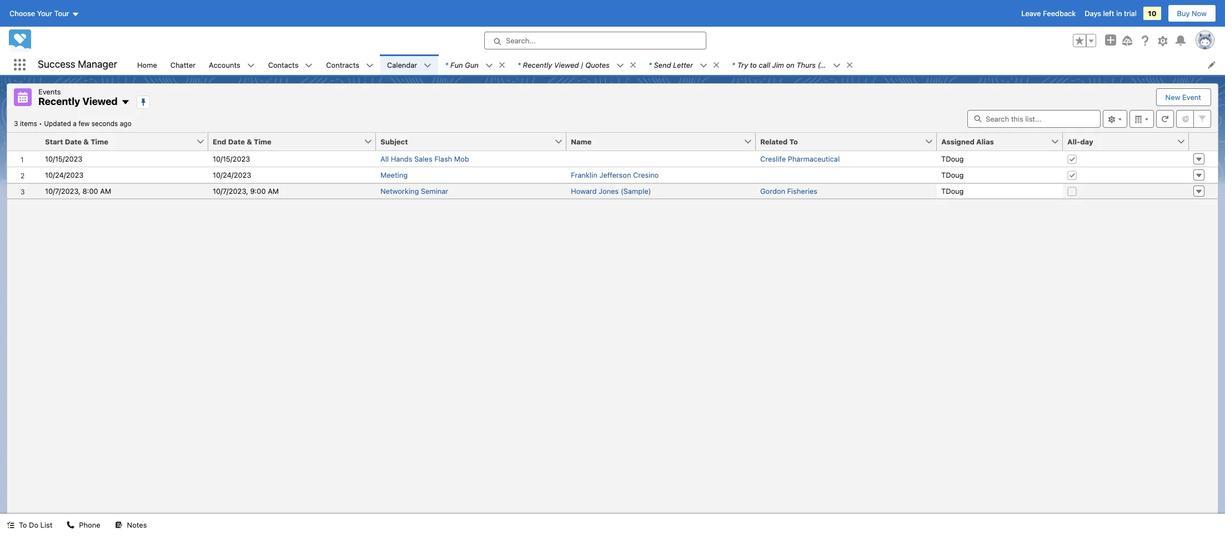 Task type: vqa. For each thing, say whether or not it's contained in the screenshot.
"ALL HANDS SALES FLASH MOB" LINK
yes



Task type: locate. For each thing, give the bounding box(es) containing it.
text default image
[[498, 61, 506, 69], [713, 61, 720, 69], [846, 61, 854, 69], [247, 62, 255, 69], [305, 62, 313, 69], [366, 62, 374, 69], [616, 62, 624, 69], [700, 62, 708, 69], [67, 521, 75, 529]]

sales
[[414, 154, 433, 163]]

0 horizontal spatial recently
[[38, 96, 80, 107]]

accounts
[[209, 60, 240, 69]]

recently viewed grid
[[7, 132, 1218, 199]]

1 vertical spatial recently
[[38, 96, 80, 107]]

0 horizontal spatial (sample)
[[621, 186, 651, 195]]

search... button
[[484, 32, 707, 49]]

* left fun
[[445, 60, 448, 69]]

related to element
[[756, 132, 944, 151]]

time for start date & time
[[91, 137, 108, 146]]

10/7/2023, left the 8:00
[[45, 186, 80, 195]]

date right end
[[228, 137, 245, 146]]

notes
[[127, 521, 147, 529]]

home link
[[131, 54, 164, 75]]

1 true image from the top
[[1068, 154, 1077, 164]]

all-day
[[1068, 137, 1094, 146]]

text default image left "try" at the top right of page
[[713, 61, 720, 69]]

pharmaceutical
[[788, 154, 840, 163]]

viewed left | on the left top of the page
[[554, 60, 579, 69]]

franklin jefferson cresino
[[571, 170, 659, 179]]

2 list item from the left
[[511, 54, 642, 75]]

0 horizontal spatial 10/7/2023,
[[45, 186, 80, 195]]

2 date from the left
[[228, 137, 245, 146]]

name button
[[567, 132, 744, 150]]

true image down all-
[[1068, 154, 1077, 164]]

* down search...
[[518, 60, 521, 69]]

related
[[760, 137, 788, 146]]

buy now button
[[1168, 4, 1217, 22]]

cresino
[[633, 170, 659, 179]]

event
[[1183, 93, 1202, 102]]

cell
[[756, 166, 937, 182]]

*
[[445, 60, 448, 69], [518, 60, 521, 69], [649, 60, 652, 69], [732, 60, 735, 69]]

10/24/2023 up 10/7/2023, 9:00 am
[[213, 170, 251, 179]]

list
[[131, 54, 1225, 75]]

send
[[654, 60, 671, 69]]

* for * fun gun
[[445, 60, 448, 69]]

1 & from the left
[[83, 137, 89, 146]]

10/15/2023
[[45, 154, 82, 163], [213, 154, 250, 163]]

2 & from the left
[[247, 137, 252, 146]]

3 * from the left
[[649, 60, 652, 69]]

viewed up seconds at left top
[[82, 96, 118, 107]]

list item
[[438, 54, 511, 75], [511, 54, 642, 75], [642, 54, 725, 75], [725, 54, 859, 75]]

9:00
[[250, 186, 266, 195]]

1 am from the left
[[100, 186, 111, 195]]

letter
[[673, 60, 693, 69]]

0 horizontal spatial &
[[83, 137, 89, 146]]

2 10/7/2023, from the left
[[213, 186, 248, 195]]

10
[[1148, 9, 1157, 18]]

0 vertical spatial tdoug
[[942, 154, 964, 163]]

1 list item from the left
[[438, 54, 511, 75]]

group
[[1073, 34, 1097, 47]]

* left "try" at the top right of page
[[732, 60, 735, 69]]

recently
[[523, 60, 552, 69], [38, 96, 80, 107]]

text default image
[[629, 61, 637, 69], [424, 62, 432, 69], [485, 62, 493, 69], [833, 62, 841, 69], [121, 98, 130, 107], [7, 521, 14, 529], [115, 521, 123, 529]]

action image
[[1189, 132, 1218, 150]]

jim
[[772, 60, 784, 69]]

to up creslife pharmaceutical
[[790, 137, 798, 146]]

1 date from the left
[[65, 137, 82, 146]]

2 time from the left
[[254, 137, 272, 146]]

& right end
[[247, 137, 252, 146]]

1 time from the left
[[91, 137, 108, 146]]

1 horizontal spatial recently
[[523, 60, 552, 69]]

contacts list item
[[261, 54, 320, 75]]

1 horizontal spatial &
[[247, 137, 252, 146]]

time down seconds at left top
[[91, 137, 108, 146]]

date inside 'element'
[[228, 137, 245, 146]]

related to button
[[756, 132, 925, 150]]

1 10/7/2023, from the left
[[45, 186, 80, 195]]

|
[[581, 60, 584, 69]]

flash
[[435, 154, 452, 163]]

0 horizontal spatial viewed
[[82, 96, 118, 107]]

2 am from the left
[[268, 186, 279, 195]]

1 vertical spatial (sample)
[[621, 186, 651, 195]]

2 * from the left
[[518, 60, 521, 69]]

end
[[213, 137, 226, 146]]

* left send
[[649, 60, 652, 69]]

text default image inside to do list button
[[7, 521, 14, 529]]

home
[[137, 60, 157, 69]]

10/24/2023 up the 10/7/2023, 8:00 am
[[45, 170, 84, 179]]

success
[[38, 58, 75, 70]]

on
[[786, 60, 795, 69]]

&
[[83, 137, 89, 146], [247, 137, 252, 146]]

start date & time
[[45, 137, 108, 146]]

creslife pharmaceutical link
[[760, 154, 840, 163]]

calendar link
[[380, 54, 424, 75]]

0 vertical spatial viewed
[[554, 60, 579, 69]]

true image
[[1068, 154, 1077, 164], [1068, 170, 1077, 180]]

0 vertical spatial recently
[[523, 60, 552, 69]]

items
[[20, 119, 37, 127]]

2 tdoug from the top
[[942, 170, 964, 179]]

text default image inside contacts list item
[[305, 62, 313, 69]]

all-day element
[[1063, 132, 1196, 151]]

1 horizontal spatial am
[[268, 186, 279, 195]]

0 horizontal spatial 10/15/2023
[[45, 154, 82, 163]]

1 horizontal spatial to
[[790, 137, 798, 146]]

8:00
[[82, 186, 98, 195]]

gordon fisheries
[[760, 186, 818, 195]]

& inside 'element'
[[247, 137, 252, 146]]

1 horizontal spatial 10/7/2023,
[[213, 186, 248, 195]]

time inside 'button'
[[91, 137, 108, 146]]

2 10/15/2023 from the left
[[213, 154, 250, 163]]

text default image inside the notes "button"
[[115, 521, 123, 529]]

text default image right the letter
[[700, 62, 708, 69]]

franklin
[[571, 170, 598, 179]]

text default image left the do
[[7, 521, 14, 529]]

days
[[1085, 9, 1102, 18]]

hands
[[391, 154, 412, 163]]

seminar
[[421, 186, 448, 195]]

text default image inside "phone" button
[[67, 521, 75, 529]]

tdoug
[[942, 154, 964, 163], [942, 170, 964, 179], [942, 186, 964, 195]]

am right 9:00
[[268, 186, 279, 195]]

1 horizontal spatial date
[[228, 137, 245, 146]]

(sample) right thurs
[[818, 60, 848, 69]]

subject button
[[376, 132, 554, 150]]

10/7/2023, 8:00 am
[[45, 186, 111, 195]]

1 horizontal spatial time
[[254, 137, 272, 146]]

& for end date & time
[[247, 137, 252, 146]]

10/15/2023 down the end date & time
[[213, 154, 250, 163]]

1 vertical spatial to
[[19, 521, 27, 529]]

0 vertical spatial true image
[[1068, 154, 1077, 164]]

recently up updated at top
[[38, 96, 80, 107]]

true image up false icon
[[1068, 170, 1077, 180]]

text default image up the ago
[[121, 98, 130, 107]]

new
[[1166, 93, 1181, 102]]

jones
[[599, 186, 619, 195]]

recently inside list
[[523, 60, 552, 69]]

date for start
[[65, 137, 82, 146]]

1 horizontal spatial 10/24/2023
[[213, 170, 251, 179]]

text default image right contacts
[[305, 62, 313, 69]]

updated
[[44, 119, 71, 127]]

meeting
[[381, 170, 408, 179]]

howard jones (sample)
[[571, 186, 651, 195]]

contracts link
[[320, 54, 366, 75]]

end date & time element
[[208, 132, 383, 151]]

4 * from the left
[[732, 60, 735, 69]]

0 horizontal spatial to
[[19, 521, 27, 529]]

& inside 'button'
[[83, 137, 89, 146]]

quotes
[[586, 60, 610, 69]]

leave
[[1022, 9, 1041, 18]]

(sample) inside list
[[818, 60, 848, 69]]

1 * from the left
[[445, 60, 448, 69]]

success manager
[[38, 58, 117, 70]]

action element
[[1189, 132, 1218, 151]]

contacts
[[268, 60, 299, 69]]

text default image left notes
[[115, 521, 123, 529]]

gordon fisheries link
[[760, 186, 818, 195]]

none search field inside recently viewed|events|list view 'element'
[[968, 110, 1101, 127]]

date down 3 items • updated a few seconds ago
[[65, 137, 82, 146]]

name
[[571, 137, 592, 146]]

contracts list item
[[320, 54, 380, 75]]

do
[[29, 521, 38, 529]]

call
[[759, 60, 770, 69]]

2 vertical spatial tdoug
[[942, 186, 964, 195]]

your
[[37, 9, 52, 18]]

to left the do
[[19, 521, 27, 529]]

0 horizontal spatial 10/24/2023
[[45, 170, 84, 179]]

time right end
[[254, 137, 272, 146]]

text default image right accounts
[[247, 62, 255, 69]]

0 horizontal spatial date
[[65, 137, 82, 146]]

0 vertical spatial to
[[790, 137, 798, 146]]

& down few at the left of page
[[83, 137, 89, 146]]

0 horizontal spatial time
[[91, 137, 108, 146]]

howard jones (sample) link
[[571, 186, 651, 195]]

text default image right calendar
[[424, 62, 432, 69]]

0 vertical spatial (sample)
[[818, 60, 848, 69]]

networking seminar
[[381, 186, 448, 195]]

3 tdoug from the top
[[942, 186, 964, 195]]

recently down search...
[[523, 60, 552, 69]]

ago
[[120, 119, 132, 127]]

(sample) inside recently viewed 'grid'
[[621, 186, 651, 195]]

gun
[[465, 60, 479, 69]]

10/15/2023 down start
[[45, 154, 82, 163]]

am right the 8:00
[[100, 186, 111, 195]]

1 horizontal spatial 10/15/2023
[[213, 154, 250, 163]]

1 tdoug from the top
[[942, 154, 964, 163]]

tdoug for franklin jefferson cresino
[[942, 170, 964, 179]]

left
[[1104, 9, 1115, 18]]

10/7/2023, left 9:00
[[213, 186, 248, 195]]

am for 10/7/2023, 9:00 am
[[268, 186, 279, 195]]

recently viewed status
[[14, 119, 44, 127]]

text default image left phone
[[67, 521, 75, 529]]

(sample) down cresino
[[621, 186, 651, 195]]

date inside 'button'
[[65, 137, 82, 146]]

* for * try to call jim on thurs (sample)
[[732, 60, 735, 69]]

list
[[40, 521, 52, 529]]

* try to call jim on thurs (sample)
[[732, 60, 848, 69]]

4 list item from the left
[[725, 54, 859, 75]]

* fun gun
[[445, 60, 479, 69]]

contracts
[[326, 60, 359, 69]]

choose your tour
[[9, 9, 69, 18]]

1 vertical spatial tdoug
[[942, 170, 964, 179]]

None search field
[[968, 110, 1101, 127]]

few
[[78, 119, 90, 127]]

text default image right contracts
[[366, 62, 374, 69]]

1 horizontal spatial (sample)
[[818, 60, 848, 69]]

1 vertical spatial true image
[[1068, 170, 1077, 180]]

0 horizontal spatial am
[[100, 186, 111, 195]]

& for start date & time
[[83, 137, 89, 146]]

time inside 'element'
[[254, 137, 272, 146]]

1 vertical spatial viewed
[[82, 96, 118, 107]]



Task type: describe. For each thing, give the bounding box(es) containing it.
* send letter
[[649, 60, 693, 69]]

buy now
[[1177, 9, 1207, 18]]

seconds
[[92, 119, 118, 127]]

•
[[39, 119, 42, 127]]

calendar
[[387, 60, 417, 69]]

10/7/2023, for 10/7/2023, 9:00 am
[[213, 186, 248, 195]]

subject element
[[376, 132, 573, 151]]

* for * recently viewed | quotes
[[518, 60, 521, 69]]

assigned alias
[[942, 137, 994, 146]]

end date & time
[[213, 137, 272, 146]]

all-
[[1068, 137, 1081, 146]]

tour
[[54, 9, 69, 18]]

all-day button
[[1063, 132, 1177, 150]]

false image
[[1068, 186, 1077, 196]]

2 10/24/2023 from the left
[[213, 170, 251, 179]]

text default image right gun
[[498, 61, 506, 69]]

3 list item from the left
[[642, 54, 725, 75]]

leave feedback link
[[1022, 9, 1076, 18]]

howard
[[571, 186, 597, 195]]

Search Recently Viewed list view. search field
[[968, 110, 1101, 127]]

mob
[[454, 154, 469, 163]]

text default image inside calendar list item
[[424, 62, 432, 69]]

recently viewed|events|list view element
[[7, 83, 1219, 514]]

chatter link
[[164, 54, 202, 75]]

to do list button
[[0, 514, 59, 536]]

list containing home
[[131, 54, 1225, 75]]

fisheries
[[787, 186, 818, 195]]

notes button
[[108, 514, 154, 536]]

search...
[[506, 36, 536, 45]]

3
[[14, 119, 18, 127]]

* for * send letter
[[649, 60, 652, 69]]

1 10/24/2023 from the left
[[45, 170, 84, 179]]

name element
[[567, 132, 763, 151]]

1 horizontal spatial viewed
[[554, 60, 579, 69]]

am for 10/7/2023, 8:00 am
[[100, 186, 111, 195]]

networking
[[381, 186, 419, 195]]

text default image left send
[[629, 61, 637, 69]]

creslife
[[760, 154, 786, 163]]

try
[[738, 60, 748, 69]]

accounts list item
[[202, 54, 261, 75]]

time for end date & time
[[254, 137, 272, 146]]

feedback
[[1043, 9, 1076, 18]]

creslife pharmaceutical
[[760, 154, 840, 163]]

assigned alias element
[[937, 132, 1070, 151]]

to do list
[[19, 521, 52, 529]]

thurs
[[797, 60, 816, 69]]

gordon
[[760, 186, 785, 195]]

2 true image from the top
[[1068, 170, 1077, 180]]

all hands sales flash mob
[[381, 154, 469, 163]]

in
[[1117, 9, 1122, 18]]

recently viewed
[[38, 96, 118, 107]]

jefferson
[[600, 170, 631, 179]]

subject
[[381, 137, 408, 146]]

phone button
[[60, 514, 107, 536]]

* recently viewed | quotes
[[518, 60, 610, 69]]

now
[[1192, 9, 1207, 18]]

text default image inside contracts list item
[[366, 62, 374, 69]]

text default image inside accounts list item
[[247, 62, 255, 69]]

1 10/15/2023 from the left
[[45, 154, 82, 163]]

start date & time button
[[41, 132, 196, 150]]

3 items • updated a few seconds ago
[[14, 119, 132, 127]]

trial
[[1124, 9, 1137, 18]]

franklin jefferson cresino link
[[571, 170, 659, 179]]

fun
[[451, 60, 463, 69]]

contacts link
[[261, 54, 305, 75]]

recently inside 'element'
[[38, 96, 80, 107]]

choose your tour button
[[9, 4, 80, 22]]

start date & time element
[[41, 132, 215, 151]]

choose
[[9, 9, 35, 18]]

text default image right thurs
[[846, 61, 854, 69]]

text default image right gun
[[485, 62, 493, 69]]

date for end
[[228, 137, 245, 146]]

accounts link
[[202, 54, 247, 75]]

networking seminar link
[[381, 186, 448, 195]]

to
[[750, 60, 757, 69]]

text default image right "quotes" at the top left of the page
[[616, 62, 624, 69]]

day
[[1081, 137, 1094, 146]]

tdoug for howard jones (sample)
[[942, 186, 964, 195]]

a
[[73, 119, 77, 127]]

cell inside recently viewed 'grid'
[[756, 166, 937, 182]]

start
[[45, 137, 63, 146]]

item number image
[[7, 132, 41, 150]]

calendar list item
[[380, 54, 438, 75]]

item number element
[[7, 132, 41, 151]]

new event button
[[1157, 89, 1210, 106]]

text default image right thurs
[[833, 62, 841, 69]]

assigned
[[942, 137, 975, 146]]

viewed inside 'element'
[[82, 96, 118, 107]]

manager
[[78, 58, 117, 70]]

events
[[38, 87, 61, 96]]

leave feedback
[[1022, 9, 1076, 18]]

all
[[381, 154, 389, 163]]

days left in trial
[[1085, 9, 1137, 18]]

10/7/2023, for 10/7/2023, 8:00 am
[[45, 186, 80, 195]]

buy
[[1177, 9, 1190, 18]]

to inside recently viewed 'grid'
[[790, 137, 798, 146]]



